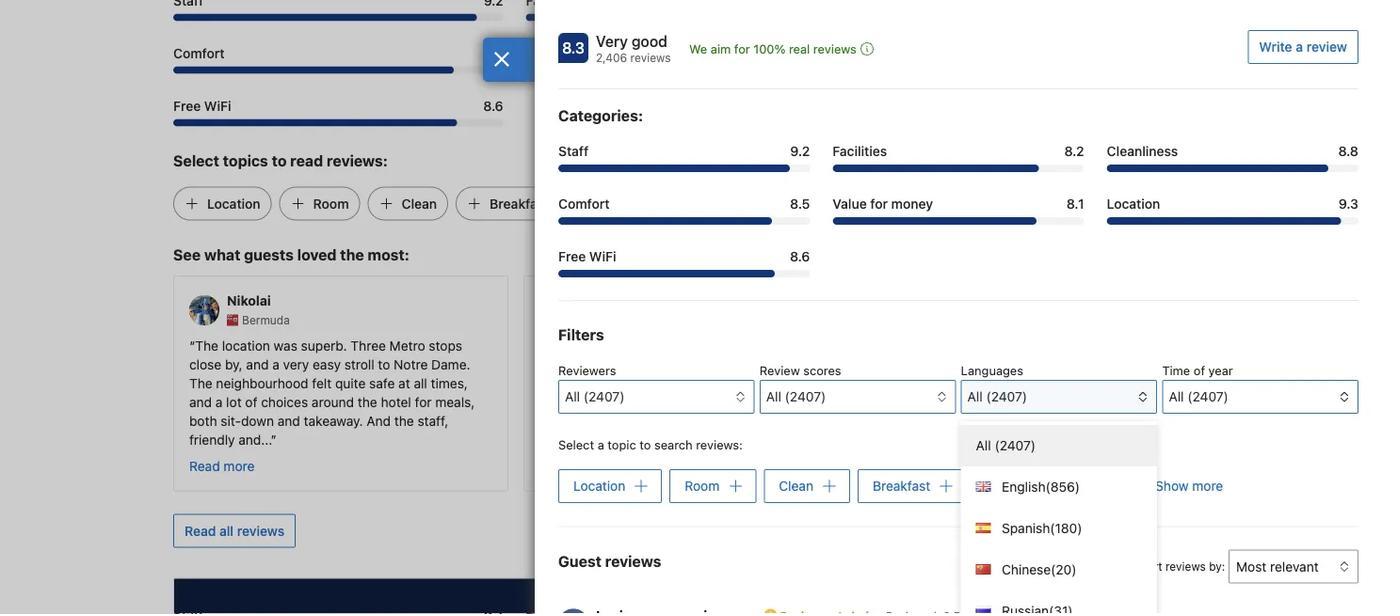 Task type: locate. For each thing, give the bounding box(es) containing it.
reviews
[[813, 42, 857, 56], [630, 51, 671, 64], [237, 523, 285, 539], [605, 552, 661, 570], [1166, 560, 1206, 574]]

quite
[[335, 376, 366, 391]]

reviews:
[[327, 152, 388, 169], [696, 438, 743, 452]]

all down friendly at the left of page
[[219, 523, 234, 539]]

0 horizontal spatial wifi
[[204, 98, 231, 113]]

location up by,
[[222, 338, 270, 354]]

1 vertical spatial were
[[539, 357, 569, 372]]

wifi up topics at the top
[[204, 98, 231, 113]]

1 horizontal spatial money
[[891, 196, 933, 212]]

8.1 down '8.2'
[[1066, 196, 1084, 212]]

great
[[545, 338, 578, 354]]

0 horizontal spatial 8.1
[[838, 45, 856, 61]]

2 horizontal spatial all (2407) button
[[961, 380, 1157, 414]]

1 vertical spatial select
[[558, 438, 594, 452]]

0 vertical spatial staff 9.2 meter
[[173, 14, 503, 21]]

nikolai
[[227, 293, 271, 309]]

the right loved
[[340, 246, 364, 264]]

1 horizontal spatial all (2407) button
[[760, 380, 956, 414]]

2 location from the left
[[582, 338, 630, 354]]

write
[[1259, 39, 1292, 55]]

value down facilities
[[833, 196, 867, 212]]

filters
[[558, 326, 604, 344]]

0 vertical spatial very
[[596, 32, 628, 50]]

read more button
[[539, 401, 605, 419], [890, 401, 955, 419], [189, 457, 255, 476]]

to right topic
[[640, 438, 651, 452]]

time
[[1162, 364, 1190, 378]]

0 vertical spatial value for money 8.1 meter
[[526, 66, 856, 74]]

8.6 down close image
[[483, 98, 503, 113]]

0 horizontal spatial value
[[526, 45, 560, 61]]

1 horizontal spatial very
[[896, 338, 923, 354]]

all down review
[[766, 389, 781, 405]]

all (2407) for reviewers
[[565, 389, 625, 405]]

0 horizontal spatial very
[[596, 32, 628, 50]]

the up 'and'
[[358, 395, 377, 410]]

staff inside very clean, very nice staff and a great value. room furnishings are bit small if of larger stature but certainly comfortable (110kg/190cm tall).
[[1025, 338, 1053, 354]]

0 horizontal spatial all
[[219, 523, 234, 539]]

jonathan
[[927, 293, 988, 309]]

read more button down need
[[539, 401, 605, 419]]

very
[[596, 32, 628, 50], [896, 338, 923, 354]]

3 all (2407) button from the left
[[961, 380, 1157, 414]]

0 vertical spatial breakfast
[[490, 196, 549, 211]]

read more down friendly at the left of page
[[189, 459, 255, 474]]

0 vertical spatial room
[[313, 196, 349, 211]]

all (2407) button down tidy
[[558, 380, 755, 414]]

0 vertical spatial facilities 8.2 meter
[[526, 14, 856, 21]]

wifi
[[204, 98, 231, 113], [589, 249, 616, 265]]

8.3
[[562, 39, 585, 57]]

all down reviewers
[[565, 389, 580, 405]]

1 horizontal spatial breakfast
[[873, 479, 930, 494]]

this property offers a black friday deal image
[[1095, 595, 1193, 615]]

very left clean,
[[896, 338, 923, 354]]

(2407) down review scores
[[785, 389, 826, 405]]

all inside 'button'
[[219, 523, 234, 539]]

review scores
[[760, 364, 841, 378]]

room down the read
[[313, 196, 349, 211]]

(2407) down time of year
[[1188, 389, 1229, 405]]

read more button down friendly at the left of page
[[189, 457, 255, 476]]

all
[[414, 376, 427, 391], [219, 523, 234, 539]]

felt
[[312, 376, 332, 391]]

1 vertical spatial clean
[[779, 479, 813, 494]]

three
[[351, 338, 386, 354]]

reviews down good
[[630, 51, 671, 64]]

of inside very clean, very nice staff and a great value. room furnishings are bit small if of larger stature but certainly comfortable (110kg/190cm tall).
[[1088, 357, 1100, 372]]

8.1 for the top value for money 8.1 meter
[[838, 45, 856, 61]]

room up but
[[890, 357, 925, 372]]

0 vertical spatial to
[[272, 152, 287, 169]]

all
[[565, 389, 580, 405], [766, 389, 781, 405], [968, 389, 983, 405], [1169, 389, 1184, 405], [976, 438, 991, 454]]

0 horizontal spatial reviews:
[[327, 152, 388, 169]]

all (2407) up english
[[976, 438, 1036, 454]]

bermuda
[[242, 314, 290, 327]]

more down reviewers
[[574, 402, 605, 418]]

all (2407) down reviewers
[[565, 389, 625, 405]]

1 horizontal spatial of
[[1088, 357, 1100, 372]]

of right if
[[1088, 357, 1100, 372]]

staff up bit
[[1025, 338, 1053, 354]]

clean
[[402, 196, 437, 211], [779, 479, 813, 494]]

1 vertical spatial very
[[283, 357, 309, 372]]

0 vertical spatial very
[[966, 338, 993, 354]]

(2407) inside all (2407) 'link'
[[995, 438, 1036, 454]]

1 horizontal spatial staff
[[1025, 338, 1053, 354]]

8.5 left 8.3
[[483, 45, 503, 61]]

1 vertical spatial comfort
[[558, 196, 610, 212]]

" down 'down'
[[271, 432, 277, 448]]

for down facilities
[[870, 196, 888, 212]]

bathroom
[[602, 196, 663, 211], [990, 479, 1049, 494]]

reviews: right search
[[696, 438, 743, 452]]

2 horizontal spatial read more button
[[890, 401, 955, 419]]

8.1 right real
[[838, 45, 856, 61]]

0 vertical spatial the
[[195, 338, 218, 354]]

and
[[367, 413, 391, 429]]

very clean, very nice staff and a great value. room furnishings are bit small if of larger stature but certainly comfortable (110kg/190cm tall).
[[890, 338, 1185, 391]]

room down search
[[685, 479, 720, 494]]

for right aim
[[734, 42, 750, 56]]

1 vertical spatial bathroom
[[990, 479, 1049, 494]]

more down certainly
[[924, 402, 955, 418]]

money for the bottom value for money 8.1 meter
[[891, 196, 933, 212]]

room
[[313, 196, 349, 211], [890, 357, 925, 372], [685, 479, 720, 494]]

value for the bottom value for money 8.1 meter
[[833, 196, 867, 212]]

free wifi 8.6 meter up the read
[[173, 119, 503, 127]]

what
[[204, 246, 240, 264]]

1 horizontal spatial 8.1
[[1066, 196, 1084, 212]]

8.5
[[483, 45, 503, 61], [790, 196, 810, 212]]

select left topic
[[558, 438, 594, 452]]

reviews inside very good 2,406 reviews
[[630, 51, 671, 64]]

" down stature
[[1159, 376, 1165, 391]]

location up clean
[[582, 338, 630, 354]]

very inside very good 2,406 reviews
[[596, 32, 628, 50]]

(2407) down reviewers
[[584, 389, 625, 405]]

1 vertical spatial 8.6
[[790, 249, 810, 265]]

0 vertical spatial free
[[173, 98, 201, 113]]

review
[[1306, 39, 1347, 55]]

1 vertical spatial facilities 8.2 meter
[[833, 165, 1084, 172]]

0 vertical spatial 8.6
[[483, 98, 503, 113]]

location inside " the location was superb.  three metro stops close by, and a very easy stroll to notre dame. the neighbourhood felt quite safe at all times, and a lot of choices around the hotel for meals, both sit-down and takeaway.  and the staff, friendly and...
[[222, 338, 270, 354]]

more for read more button for great location staff were really helpful rooms were clean and tidy and have everything you need
[[574, 402, 605, 418]]

" for clean
[[570, 376, 576, 391]]

read more
[[539, 402, 605, 418], [890, 402, 955, 418], [189, 459, 255, 474]]

read inside 'button'
[[185, 523, 216, 539]]

1 horizontal spatial value for money
[[833, 196, 933, 212]]

1 horizontal spatial free wifi
[[558, 249, 616, 265]]

all for reviewers
[[565, 389, 580, 405]]

0 horizontal spatial free wifi
[[173, 98, 231, 113]]

a up if
[[1082, 338, 1090, 354]]

1 horizontal spatial reviews:
[[696, 438, 743, 452]]

wifi up mansha
[[589, 249, 616, 265]]

1 vertical spatial 8.5
[[790, 196, 810, 212]]

to
[[272, 152, 287, 169], [378, 357, 390, 372], [640, 438, 651, 452]]

the
[[340, 246, 364, 264], [358, 395, 377, 410], [394, 413, 414, 429]]

1 vertical spatial room
[[890, 357, 925, 372]]

free wifi 8.6 meter
[[173, 119, 503, 127], [558, 270, 810, 278]]

1 vertical spatial the
[[189, 376, 212, 391]]

8.1
[[838, 45, 856, 61], [1066, 196, 1084, 212]]

0 horizontal spatial location
[[222, 338, 270, 354]]

0 horizontal spatial very
[[283, 357, 309, 372]]

2 horizontal spatial read more
[[890, 402, 955, 418]]

very down was
[[283, 357, 309, 372]]

all up english
[[976, 438, 991, 454]]

(2407) for reviewers
[[584, 389, 625, 405]]

very for good
[[596, 32, 628, 50]]

1 horizontal spatial location
[[582, 338, 630, 354]]

(2407) up english
[[995, 438, 1036, 454]]

1 horizontal spatial clean
[[779, 479, 813, 494]]

all (2407) for time of year
[[1169, 389, 1229, 405]]

more down the and...
[[224, 459, 255, 474]]

were
[[665, 338, 694, 354], [539, 357, 569, 372]]

and inside very clean, very nice staff and a great value. room furnishings are bit small if of larger stature but certainly comfortable (110kg/190cm tall).
[[1056, 338, 1079, 354]]

more right show
[[1192, 479, 1223, 494]]

of right lot
[[245, 395, 257, 410]]

value for the top value for money 8.1 meter
[[526, 45, 560, 61]]

0 vertical spatial 8.1
[[838, 45, 856, 61]]

very inside very clean, very nice staff and a great value. room furnishings are bit small if of larger stature but certainly comfortable (110kg/190cm tall).
[[896, 338, 923, 354]]

1 horizontal spatial read more button
[[539, 401, 605, 419]]

the up close
[[195, 338, 218, 354]]

0 vertical spatial clean
[[402, 196, 437, 211]]

all right at
[[414, 376, 427, 391]]

2 staff from the left
[[1025, 338, 1053, 354]]

0 vertical spatial comfort 8.5 meter
[[173, 66, 503, 74]]

of inside filter reviews region
[[1194, 364, 1205, 378]]

1 vertical spatial wifi
[[589, 249, 616, 265]]

1 vertical spatial staff 9.2 meter
[[558, 165, 810, 172]]

all for languages
[[968, 389, 983, 405]]

read all reviews button
[[173, 515, 296, 548]]

all inside " the location was superb.  three metro stops close by, and a very easy stroll to notre dame. the neighbourhood felt quite safe at all times, and a lot of choices around the hotel for meals, both sit-down and takeaway.  and the staff, friendly and...
[[414, 376, 427, 391]]

value left 8.3
[[526, 45, 560, 61]]

great location staff were really helpful rooms were clean and tidy and have everything you need
[[539, 338, 817, 391]]

of
[[1088, 357, 1100, 372], [1194, 364, 1205, 378], [245, 395, 257, 410]]

facilities 8.2 meter
[[526, 14, 856, 21], [833, 165, 1084, 172]]

reviews: right the read
[[327, 152, 388, 169]]

free wifi for right free wifi 8.6 meter
[[558, 249, 616, 265]]

0 horizontal spatial all (2407) button
[[558, 380, 755, 414]]

more
[[574, 402, 605, 418], [924, 402, 955, 418], [224, 459, 255, 474], [1192, 479, 1223, 494]]

both
[[189, 413, 217, 429]]

free wifi
[[173, 98, 231, 113], [558, 249, 616, 265]]

show more button
[[1155, 470, 1223, 504]]

for left 2,406 at the left top of the page
[[564, 45, 581, 61]]

read more button down certainly
[[890, 401, 955, 419]]

0 horizontal spatial of
[[245, 395, 257, 410]]

the
[[195, 338, 218, 354], [189, 376, 212, 391]]

the down the hotel
[[394, 413, 414, 429]]

1 all (2407) button from the left
[[558, 380, 755, 414]]

staff inside great location staff were really helpful rooms were clean and tidy and have everything you need
[[634, 338, 661, 354]]

free wifi 8.6 meter up really in the right bottom of the page
[[558, 270, 810, 278]]

very up furnishings
[[966, 338, 993, 354]]

topic
[[608, 438, 636, 452]]

reviews right real
[[813, 42, 857, 56]]

value for money
[[526, 45, 626, 61], [833, 196, 933, 212]]

location inside great location staff were really helpful rooms were clean and tidy and have everything you need
[[582, 338, 630, 354]]

1 horizontal spatial to
[[378, 357, 390, 372]]

2 horizontal spatial room
[[890, 357, 925, 372]]

larger
[[1104, 357, 1139, 372]]

1 horizontal spatial staff 9.2 meter
[[558, 165, 810, 172]]

nice
[[996, 338, 1021, 354]]

1 horizontal spatial select
[[558, 438, 594, 452]]

1 horizontal spatial value
[[833, 196, 867, 212]]

for inside button
[[734, 42, 750, 56]]

were up have
[[665, 338, 694, 354]]

1 vertical spatial money
[[891, 196, 933, 212]]

free wifi up mansha
[[558, 249, 616, 265]]

read more for very clean, very nice staff and a great value. room furnishings are bit small if of larger stature but certainly comfortable (110kg/190cm tall).
[[890, 402, 955, 418]]

reviews down the and...
[[237, 523, 285, 539]]

0 horizontal spatial clean
[[402, 196, 437, 211]]

free wifi up topics at the top
[[173, 98, 231, 113]]

1 vertical spatial to
[[378, 357, 390, 372]]

read more down need
[[539, 402, 605, 418]]

all (2407) button for languages
[[961, 380, 1157, 414]]

1 horizontal spatial read more
[[539, 402, 605, 418]]

all inside button
[[1169, 389, 1184, 405]]

2 horizontal spatial "
[[1159, 376, 1165, 391]]

very
[[966, 338, 993, 354], [283, 357, 309, 372]]

all down the time at the right of page
[[1169, 389, 1184, 405]]

(2407) down languages
[[986, 389, 1027, 405]]

notre
[[394, 357, 428, 372]]

around
[[312, 395, 354, 410]]

0 horizontal spatial read more button
[[189, 457, 255, 476]]

read for read all reviews 'button' on the bottom of the page
[[185, 523, 216, 539]]

location
[[222, 338, 270, 354], [582, 338, 630, 354]]

close
[[189, 357, 221, 372]]

8.6 up rooms
[[790, 249, 810, 265]]

staff 9.2 meter
[[173, 14, 503, 21], [558, 165, 810, 172]]

value for money 8.1 meter down we
[[526, 66, 856, 74]]

0 vertical spatial all
[[414, 376, 427, 391]]

are
[[999, 357, 1018, 372]]

all (2407) button down small
[[961, 380, 1157, 414]]

to left the read
[[272, 152, 287, 169]]

bathroom down 'review categories' element
[[602, 196, 663, 211]]

and left tidy
[[608, 357, 631, 372]]

for up staff, in the left bottom of the page
[[415, 395, 432, 410]]

by:
[[1209, 560, 1225, 574]]

all (2407) down review scores
[[766, 389, 826, 405]]

0 vertical spatial were
[[665, 338, 694, 354]]

value for money 8.1 meter
[[526, 66, 856, 74], [833, 217, 1084, 225]]

2 all (2407) button from the left
[[760, 380, 956, 414]]

all (2407) for languages
[[968, 389, 1027, 405]]

select for select topics to read reviews:
[[173, 152, 219, 169]]

1 horizontal spatial room
[[685, 479, 720, 494]]

the down close
[[189, 376, 212, 391]]

1 horizontal spatial comfort 8.5 meter
[[558, 217, 810, 225]]

breakfast
[[490, 196, 549, 211], [873, 479, 930, 494]]

guests
[[244, 246, 294, 264]]

select for select a topic to search reviews:
[[558, 438, 594, 452]]

clean,
[[927, 338, 963, 354]]

and up small
[[1056, 338, 1079, 354]]

0 horizontal spatial staff 9.2 meter
[[173, 14, 503, 21]]

0 horizontal spatial staff
[[634, 338, 661, 354]]

select left topics at the top
[[173, 152, 219, 169]]

certainly
[[913, 376, 966, 391]]

by,
[[225, 357, 243, 372]]

value for money for the bottom value for money 8.1 meter
[[833, 196, 933, 212]]

all (2407) button down scores
[[760, 380, 956, 414]]

all down languages
[[968, 389, 983, 405]]

staff up tidy
[[634, 338, 661, 354]]

location
[[879, 45, 932, 61], [207, 196, 260, 211], [1107, 196, 1160, 212], [573, 479, 625, 494]]

all (2407) down languages
[[968, 389, 1027, 405]]

bit
[[1022, 357, 1038, 372]]

read more down certainly
[[890, 402, 955, 418]]

0 horizontal spatial free
[[173, 98, 201, 113]]

1 location from the left
[[222, 338, 270, 354]]

0 horizontal spatial were
[[539, 357, 569, 372]]

" down clean
[[570, 376, 576, 391]]

very up 2,406 at the left top of the page
[[596, 32, 628, 50]]

0 vertical spatial free wifi
[[173, 98, 231, 113]]

staff
[[634, 338, 661, 354], [1025, 338, 1053, 354]]

value for money 8.1 meter up jonathan
[[833, 217, 1084, 225]]

bathroom up the spanish
[[990, 479, 1049, 494]]

a right write in the top right of the page
[[1296, 39, 1303, 55]]

all (2407) inside button
[[1169, 389, 1229, 405]]

8.5 down 9.2 at the top right of page
[[790, 196, 810, 212]]

0 horizontal spatial to
[[272, 152, 287, 169]]

1 horizontal spatial free wifi 8.6 meter
[[558, 270, 810, 278]]

were up need
[[539, 357, 569, 372]]

most:
[[368, 246, 409, 264]]

1 vertical spatial very
[[896, 338, 923, 354]]

1 vertical spatial breakfast
[[873, 479, 930, 494]]

need
[[539, 376, 570, 391]]

comfort 8.5 meter
[[173, 66, 503, 74], [558, 217, 810, 225]]

1 horizontal spatial very
[[966, 338, 993, 354]]

everything
[[719, 357, 783, 372]]

value for money for the top value for money 8.1 meter
[[526, 45, 626, 61]]

see what guests loved the most:
[[173, 246, 409, 264]]

8.1 for the bottom value for money 8.1 meter
[[1066, 196, 1084, 212]]

have
[[687, 357, 716, 372]]

of left year
[[1194, 364, 1205, 378]]

0 vertical spatial free wifi 8.6 meter
[[173, 119, 503, 127]]

very inside " the location was superb.  three metro stops close by, and a very easy stroll to notre dame. the neighbourhood felt quite safe at all times, and a lot of choices around the hotel for meals, both sit-down and takeaway.  and the staff, friendly and...
[[283, 357, 309, 372]]

1 horizontal spatial bathroom
[[990, 479, 1049, 494]]

1 staff from the left
[[634, 338, 661, 354]]

lot
[[226, 395, 242, 410]]

all (2407) down time of year
[[1169, 389, 1229, 405]]

(2407) inside all (2407) button
[[1188, 389, 1229, 405]]

1 vertical spatial all
[[219, 523, 234, 539]]

to up safe
[[378, 357, 390, 372]]



Task type: describe. For each thing, give the bounding box(es) containing it.
easy
[[313, 357, 341, 372]]

comfortable
[[969, 376, 1043, 391]]

year
[[1209, 364, 1233, 378]]

stops
[[429, 338, 462, 354]]

time of year
[[1162, 364, 1233, 378]]

friendly
[[189, 432, 235, 448]]

tall).
[[1134, 376, 1159, 391]]

0 horizontal spatial breakfast
[[490, 196, 549, 211]]

categories:
[[558, 107, 643, 125]]

value.
[[1128, 338, 1164, 354]]

we aim for 100% real reviews button
[[689, 40, 873, 58]]

and up the both
[[189, 395, 212, 410]]

english
[[991, 480, 1046, 495]]

more for the left read more button
[[224, 459, 255, 474]]

(856)
[[1046, 480, 1080, 495]]

mansha
[[577, 293, 628, 309]]

read for the left read more button
[[189, 459, 220, 474]]

read more button for great location staff were really helpful rooms were clean and tidy and have everything you need
[[539, 401, 605, 419]]

1 vertical spatial the
[[358, 395, 377, 410]]

room inside very clean, very nice staff and a great value. room furnishings are bit small if of larger stature but certainly comfortable (110kg/190cm tall).
[[890, 357, 925, 372]]

real
[[789, 42, 810, 56]]

tidy
[[635, 357, 657, 372]]

0 horizontal spatial comfort 8.5 meter
[[173, 66, 503, 74]]

spanish
[[991, 521, 1050, 537]]

review categories element
[[558, 105, 643, 127]]

and down choices
[[278, 413, 300, 429]]

"
[[189, 338, 195, 354]]

2 vertical spatial room
[[685, 479, 720, 494]]

a inside very clean, very nice staff and a great value. room furnishings are bit small if of larger stature but certainly comfortable (110kg/190cm tall).
[[1082, 338, 1090, 354]]

chinese
[[991, 563, 1051, 578]]

for inside " the location was superb.  three metro stops close by, and a very easy stroll to notre dame. the neighbourhood felt quite safe at all times, and a lot of choices around the hotel for meals, both sit-down and takeaway.  and the staff, friendly and...
[[415, 395, 432, 410]]

facilities 8.2 meter for 8.1
[[526, 14, 856, 21]]

rated very good element
[[596, 30, 671, 53]]

0 horizontal spatial 8.5
[[483, 45, 503, 61]]

(2407) for review scores
[[785, 389, 826, 405]]

0 horizontal spatial free wifi 8.6 meter
[[173, 119, 503, 127]]

cleanliness 8.8 meter
[[1107, 165, 1359, 172]]

times,
[[431, 376, 468, 391]]

(20)
[[1051, 563, 1077, 578]]

write a review
[[1259, 39, 1347, 55]]

and right tidy
[[661, 357, 683, 372]]

8.8
[[1338, 144, 1359, 159]]

(110kg/190cm
[[1046, 376, 1131, 391]]

scored 8.3 element
[[558, 33, 588, 63]]

2 horizontal spatial to
[[640, 438, 651, 452]]

(2407) for time of year
[[1188, 389, 1229, 405]]

1 vertical spatial reviews:
[[696, 438, 743, 452]]

a down was
[[272, 357, 279, 372]]

1 vertical spatial value for money 8.1 meter
[[833, 217, 1084, 225]]

aim
[[711, 42, 731, 56]]

show more
[[1155, 479, 1223, 494]]

select a topic to search reviews:
[[558, 438, 743, 452]]

more inside 'button'
[[1192, 479, 1223, 494]]

loved
[[297, 246, 337, 264]]

read for read more button corresponding to very clean, very nice staff and a great value. room furnishings are bit small if of larger stature but certainly comfortable (110kg/190cm tall).
[[890, 402, 920, 418]]

if
[[1076, 357, 1084, 372]]

all (2407) button for review scores
[[760, 380, 956, 414]]

facilities 8.2 meter for 8.5
[[833, 165, 1084, 172]]

guest
[[558, 552, 601, 570]]

very for clean,
[[896, 338, 923, 354]]

guest reviews
[[558, 552, 661, 570]]

location 9.3 meter
[[1107, 217, 1359, 225]]

all for time of year
[[1169, 389, 1184, 405]]

to inside " the location was superb.  three metro stops close by, and a very easy stroll to notre dame. the neighbourhood felt quite safe at all times, and a lot of choices around the hotel for meals, both sit-down and takeaway.  and the staff, friendly and...
[[378, 357, 390, 372]]

staff 9.2 meter for value for money
[[173, 14, 503, 21]]

2,406
[[596, 51, 627, 64]]

a inside button
[[1296, 39, 1303, 55]]

small
[[1041, 357, 1073, 372]]

clean
[[572, 357, 605, 372]]

a left lot
[[215, 395, 223, 410]]

read more for great location staff were really helpful rooms were clean and tidy and have everything you need
[[539, 402, 605, 418]]

search
[[654, 438, 693, 452]]

and up neighbourhood
[[246, 357, 269, 372]]

bermuda image
[[227, 315, 238, 326]]

staff
[[558, 144, 589, 159]]

all (2407) for review scores
[[766, 389, 826, 405]]

neighbourhood
[[216, 376, 308, 391]]

superb.
[[301, 338, 347, 354]]

read
[[290, 152, 323, 169]]

all inside 'link'
[[976, 438, 991, 454]]

1 horizontal spatial comfort
[[558, 196, 610, 212]]

1 horizontal spatial were
[[665, 338, 694, 354]]

scores
[[803, 364, 841, 378]]

helpful
[[734, 338, 775, 354]]

a left topic
[[598, 438, 604, 452]]

takeaway.
[[304, 413, 363, 429]]

all (2407) link
[[961, 426, 1157, 467]]

hotel
[[381, 395, 411, 410]]

safe
[[369, 376, 395, 391]]

read for read more button for great location staff were really helpful rooms were clean and tidy and have everything you need
[[539, 402, 570, 418]]

meals,
[[435, 395, 475, 410]]

reviews right 'guest'
[[605, 552, 661, 570]]

you
[[787, 357, 809, 372]]

was
[[274, 338, 297, 354]]

really
[[698, 338, 730, 354]]

all (2407) button for reviewers
[[558, 380, 755, 414]]

review
[[760, 364, 800, 378]]

1 horizontal spatial 8.6
[[790, 249, 810, 265]]

this is a carousel with rotating slides. it displays featured reviews of the property. use next and previous buttons to navigate. region
[[158, 268, 1224, 499]]

9.3
[[1339, 196, 1359, 212]]

staff 9.2 meter for comfort
[[558, 165, 810, 172]]

100%
[[753, 42, 786, 56]]

write a review button
[[1248, 30, 1359, 64]]

furnishings
[[928, 357, 996, 372]]

sit-
[[221, 413, 241, 429]]

down
[[241, 413, 274, 429]]

1 vertical spatial comfort 8.5 meter
[[558, 217, 810, 225]]

9.2
[[790, 144, 810, 159]]

reviews left by:
[[1166, 560, 1206, 574]]

2 vertical spatial the
[[394, 413, 414, 429]]

languages
[[961, 364, 1023, 378]]

staff,
[[418, 413, 448, 429]]

more for read more button corresponding to very clean, very nice staff and a great value. room furnishings are bit small if of larger stature but certainly comfortable (110kg/190cm tall).
[[924, 402, 955, 418]]

cleanliness
[[1107, 144, 1178, 159]]

stature
[[1142, 357, 1185, 372]]

close image
[[493, 52, 510, 67]]

0 horizontal spatial "
[[271, 432, 277, 448]]

read more button for very clean, very nice staff and a great value. room furnishings are bit small if of larger stature but certainly comfortable (110kg/190cm tall).
[[890, 401, 955, 419]]

topics
[[223, 152, 268, 169]]

0 horizontal spatial bathroom
[[602, 196, 663, 211]]

all for review scores
[[766, 389, 781, 405]]

we aim for 100% real reviews
[[689, 42, 857, 56]]

1 horizontal spatial 8.5
[[790, 196, 810, 212]]

(2407) for languages
[[986, 389, 1027, 405]]

0 vertical spatial comfort
[[173, 45, 225, 61]]

filter reviews region
[[558, 324, 1359, 615]]

0 vertical spatial the
[[340, 246, 364, 264]]

(180)
[[1050, 521, 1082, 537]]

8.2
[[1064, 144, 1084, 159]]

0 horizontal spatial 8.6
[[483, 98, 503, 113]]

reviews inside read all reviews 'button'
[[237, 523, 285, 539]]

and...
[[239, 432, 271, 448]]

very inside very clean, very nice staff and a great value. room furnishings are bit small if of larger stature but certainly comfortable (110kg/190cm tall).
[[966, 338, 993, 354]]

0 horizontal spatial read more
[[189, 459, 255, 474]]

good
[[632, 32, 667, 50]]

all (2407) inside 'link'
[[976, 438, 1036, 454]]

great
[[1093, 338, 1125, 354]]

at
[[398, 376, 410, 391]]

read all reviews
[[185, 523, 285, 539]]

of inside " the location was superb.  three metro stops close by, and a very easy stroll to notre dame. the neighbourhood felt quite safe at all times, and a lot of choices around the hotel for meals, both sit-down and takeaway.  and the staff, friendly and...
[[245, 395, 257, 410]]

" the location was superb.  three metro stops close by, and a very easy stroll to notre dame. the neighbourhood felt quite safe at all times, and a lot of choices around the hotel for meals, both sit-down and takeaway.  and the staff, friendly and...
[[189, 338, 475, 448]]

" for value.
[[1159, 376, 1165, 391]]

sort
[[1140, 560, 1162, 574]]

sort reviews by:
[[1140, 560, 1225, 574]]

money for the top value for money 8.1 meter
[[585, 45, 626, 61]]

facilities
[[833, 144, 887, 159]]

1 vertical spatial free
[[558, 249, 586, 265]]

reviews inside we aim for 100% real reviews button
[[813, 42, 857, 56]]

free wifi for the leftmost free wifi 8.6 meter
[[173, 98, 231, 113]]

very good 2,406 reviews
[[596, 32, 671, 64]]

all (2407) button
[[1162, 380, 1359, 414]]



Task type: vqa. For each thing, say whether or not it's contained in the screenshot.


